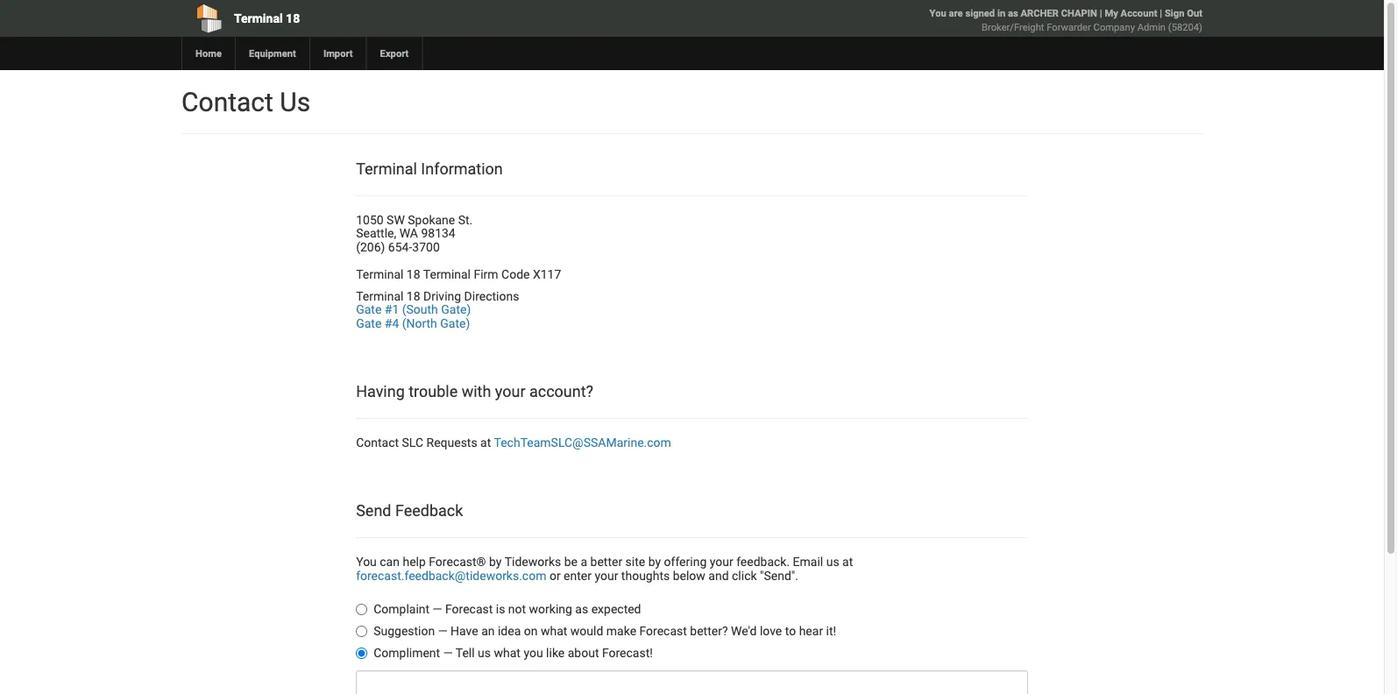 Task type: locate. For each thing, give the bounding box(es) containing it.
terminal up equipment 'link'
[[234, 11, 283, 25]]

1 vertical spatial us
[[478, 646, 491, 660]]

us
[[827, 555, 840, 570], [478, 646, 491, 660]]

gate)
[[441, 303, 471, 317], [441, 316, 470, 331]]

#4
[[385, 316, 399, 331]]

directions
[[464, 289, 520, 304]]

2 vertical spatial 18
[[407, 289, 421, 304]]

0 vertical spatial as
[[1009, 7, 1019, 19]]

| left my
[[1100, 7, 1103, 19]]

forecast®
[[429, 555, 486, 570]]

as
[[1009, 7, 1019, 19], [576, 602, 589, 616]]

it!
[[827, 624, 837, 638]]

terminal up #4
[[356, 289, 404, 304]]

trouble
[[409, 382, 458, 401]]

gate #1 (south gate) link
[[356, 303, 471, 317]]

signed
[[966, 7, 996, 19]]

contact slc requests at techteamslc@ssamarine.com
[[356, 436, 672, 450]]

import
[[323, 48, 353, 59]]

contact
[[182, 86, 273, 118], [356, 436, 399, 450]]

1 horizontal spatial you
[[930, 7, 947, 19]]

gate left #4
[[356, 316, 382, 331]]

you inside you are signed in as archer chapin | my account | sign out broker/freight forwarder company admin (58204)
[[930, 7, 947, 19]]

us inside 'you can help forecast® by tideworks be a better site by offering your feedback. email us at forecast.feedback@tideworks.com or enter your thoughts below and click "send".'
[[827, 555, 840, 570]]

tell
[[456, 646, 475, 660]]

your right the a
[[595, 569, 619, 583]]

us right email
[[827, 555, 840, 570]]

terminal
[[234, 11, 283, 25], [356, 160, 417, 178], [356, 267, 404, 281], [423, 267, 471, 281], [356, 289, 404, 304]]

— left tell
[[443, 646, 453, 660]]

having trouble with your account?
[[356, 382, 594, 401]]

contact left slc
[[356, 436, 399, 450]]

sign
[[1165, 7, 1185, 19]]

1 vertical spatial at
[[843, 555, 854, 570]]

terminal 18 terminal firm code x117
[[356, 267, 562, 281]]

0 vertical spatial at
[[481, 436, 491, 450]]

are
[[949, 7, 963, 19]]

18 up equipment
[[286, 11, 300, 25]]

enter
[[564, 569, 592, 583]]

1 vertical spatial contact
[[356, 436, 399, 450]]

forecast.feedback@tideworks.com link
[[356, 569, 547, 583]]

what down idea
[[494, 646, 521, 660]]

terminal inside terminal 18 driving directions gate #1 (south gate) gate #4 (north gate)
[[356, 289, 404, 304]]

requests
[[427, 436, 478, 450]]

your right with
[[495, 382, 526, 401]]

as right in
[[1009, 7, 1019, 19]]

2 horizontal spatial your
[[710, 555, 734, 570]]

send
[[356, 502, 392, 520]]

below
[[673, 569, 706, 583]]

driving
[[424, 289, 461, 304]]

you left are
[[930, 7, 947, 19]]

0 horizontal spatial as
[[576, 602, 589, 616]]

better
[[591, 555, 623, 570]]

0 horizontal spatial contact
[[182, 86, 273, 118]]

0 vertical spatial forecast
[[445, 602, 493, 616]]

0 horizontal spatial your
[[495, 382, 526, 401]]

by left tideworks
[[489, 555, 502, 570]]

2 gate from the top
[[356, 316, 382, 331]]

to
[[786, 624, 796, 638]]

0 horizontal spatial us
[[478, 646, 491, 660]]

— right "complaint"
[[433, 602, 442, 616]]

make
[[607, 624, 637, 638]]

18 for terminal 18 driving directions gate #1 (south gate) gate #4 (north gate)
[[407, 289, 421, 304]]

you for you can help forecast® by tideworks be a better site by offering your feedback. email us at forecast.feedback@tideworks.com or enter your thoughts below and click "send".
[[356, 555, 377, 570]]

1 vertical spatial you
[[356, 555, 377, 570]]

1 horizontal spatial as
[[1009, 7, 1019, 19]]

1 horizontal spatial |
[[1160, 7, 1163, 19]]

contact for contact us
[[182, 86, 273, 118]]

equipment
[[249, 48, 296, 59]]

have
[[451, 624, 479, 638]]

1 vertical spatial forecast
[[640, 624, 687, 638]]

— for have
[[438, 624, 448, 638]]

terminal up sw
[[356, 160, 417, 178]]

forecast!
[[602, 646, 653, 660]]

None radio
[[356, 604, 368, 615], [356, 626, 368, 637], [356, 604, 368, 615], [356, 626, 368, 637]]

would
[[571, 624, 604, 638]]

what up like
[[541, 624, 568, 638]]

0 horizontal spatial at
[[481, 436, 491, 450]]

1 horizontal spatial what
[[541, 624, 568, 638]]

1 vertical spatial as
[[576, 602, 589, 616]]

18 right #1 on the left top
[[407, 289, 421, 304]]

forecast right make
[[640, 624, 687, 638]]

us
[[280, 86, 311, 118]]

1 horizontal spatial at
[[843, 555, 854, 570]]

0 vertical spatial 18
[[286, 11, 300, 25]]

spokane
[[408, 213, 455, 227]]

admin
[[1138, 21, 1166, 33]]

by
[[489, 555, 502, 570], [649, 555, 661, 570]]

1 vertical spatial 18
[[407, 267, 421, 281]]

forecast up have at the left bottom
[[445, 602, 493, 616]]

| left sign
[[1160, 7, 1163, 19]]

(58204)
[[1169, 21, 1203, 33]]

out
[[1188, 7, 1203, 19]]

0 horizontal spatial by
[[489, 555, 502, 570]]

1 horizontal spatial contact
[[356, 436, 399, 450]]

at right 'requests'
[[481, 436, 491, 450]]

you left can
[[356, 555, 377, 570]]

terminal up driving
[[423, 267, 471, 281]]

None radio
[[356, 648, 368, 659]]

2 vertical spatial —
[[443, 646, 453, 660]]

archer
[[1021, 7, 1059, 19]]

0 vertical spatial —
[[433, 602, 442, 616]]

3700
[[412, 240, 440, 254]]

you
[[524, 646, 543, 660]]

in
[[998, 7, 1006, 19]]

0 vertical spatial us
[[827, 555, 840, 570]]

you inside 'you can help forecast® by tideworks be a better site by offering your feedback. email us at forecast.feedback@tideworks.com or enter your thoughts below and click "send".'
[[356, 555, 377, 570]]

as up would
[[576, 602, 589, 616]]

forecast
[[445, 602, 493, 616], [640, 624, 687, 638]]

site
[[626, 555, 646, 570]]

18 inside terminal 18 driving directions gate #1 (south gate) gate #4 (north gate)
[[407, 289, 421, 304]]

terminal down (206)
[[356, 267, 404, 281]]

0 vertical spatial you
[[930, 7, 947, 19]]

— left have at the left bottom
[[438, 624, 448, 638]]

be
[[565, 555, 578, 570]]

1 horizontal spatial by
[[649, 555, 661, 570]]

1 horizontal spatial us
[[827, 555, 840, 570]]

|
[[1100, 7, 1103, 19], [1160, 7, 1163, 19]]

your right below
[[710, 555, 734, 570]]

contact down home
[[182, 86, 273, 118]]

suggestion
[[374, 624, 435, 638]]

0 vertical spatial what
[[541, 624, 568, 638]]

at inside 'you can help forecast® by tideworks be a better site by offering your feedback. email us at forecast.feedback@tideworks.com or enter your thoughts below and click "send".'
[[843, 555, 854, 570]]

what
[[541, 624, 568, 638], [494, 646, 521, 660]]

equipment link
[[235, 37, 309, 70]]

18 for terminal 18
[[286, 11, 300, 25]]

0 vertical spatial contact
[[182, 86, 273, 118]]

sign out link
[[1165, 7, 1203, 19]]

—
[[433, 602, 442, 616], [438, 624, 448, 638], [443, 646, 453, 660]]

us right tell
[[478, 646, 491, 660]]

complaint — forecast is not working as expected
[[374, 602, 642, 616]]

st.
[[458, 213, 473, 227]]

1 by from the left
[[489, 555, 502, 570]]

home
[[196, 48, 222, 59]]

0 horizontal spatial you
[[356, 555, 377, 570]]

0 horizontal spatial |
[[1100, 7, 1103, 19]]

help
[[403, 555, 426, 570]]

terminal for terminal information
[[356, 160, 417, 178]]

1 vertical spatial —
[[438, 624, 448, 638]]

18
[[286, 11, 300, 25], [407, 267, 421, 281], [407, 289, 421, 304]]

18 down 3700
[[407, 267, 421, 281]]

gate left #1 on the left top
[[356, 303, 382, 317]]

1 vertical spatial what
[[494, 646, 521, 660]]

by right site
[[649, 555, 661, 570]]

an
[[482, 624, 495, 638]]

as inside you are signed in as archer chapin | my account | sign out broker/freight forwarder company admin (58204)
[[1009, 7, 1019, 19]]

at right email
[[843, 555, 854, 570]]

x117
[[533, 267, 562, 281]]



Task type: vqa. For each thing, say whether or not it's contained in the screenshot.
©2023 Tideworks
no



Task type: describe. For each thing, give the bounding box(es) containing it.
— for tell
[[443, 646, 453, 660]]

offering
[[664, 555, 707, 570]]

2 by from the left
[[649, 555, 661, 570]]

idea
[[498, 624, 521, 638]]

gate) down driving
[[441, 316, 470, 331]]

654-
[[388, 240, 412, 254]]

slc
[[402, 436, 424, 450]]

techteamslc@ssamarine.com link
[[494, 436, 672, 450]]

terminal 18
[[234, 11, 300, 25]]

home link
[[182, 37, 235, 70]]

techteamslc@ssamarine.com
[[494, 436, 672, 450]]

feedback.
[[737, 555, 790, 570]]

(south
[[402, 303, 438, 317]]

like
[[546, 646, 565, 660]]

broker/freight
[[982, 21, 1045, 33]]

terminal for terminal 18
[[234, 11, 283, 25]]

tideworks
[[505, 555, 562, 570]]

forecast.feedback@tideworks.com
[[356, 569, 547, 583]]

email
[[793, 555, 824, 570]]

hear
[[799, 624, 824, 638]]

or
[[550, 569, 561, 583]]

can
[[380, 555, 400, 570]]

contact us
[[182, 86, 311, 118]]

sw
[[387, 213, 405, 227]]

compliment
[[374, 646, 440, 660]]

gate) down the terminal 18 terminal firm code x117
[[441, 303, 471, 317]]

0 horizontal spatial forecast
[[445, 602, 493, 616]]

wa
[[400, 226, 418, 241]]

working
[[529, 602, 573, 616]]

love
[[760, 624, 783, 638]]

terminal for terminal 18 terminal firm code x117
[[356, 267, 404, 281]]

1 horizontal spatial forecast
[[640, 624, 687, 638]]

on
[[524, 624, 538, 638]]

not
[[509, 602, 526, 616]]

firm
[[474, 267, 499, 281]]

send feedback
[[356, 502, 463, 520]]

0 horizontal spatial what
[[494, 646, 521, 660]]

my
[[1105, 7, 1119, 19]]

better?
[[690, 624, 728, 638]]

— for forecast
[[433, 602, 442, 616]]

is
[[496, 602, 505, 616]]

click
[[732, 569, 757, 583]]

account?
[[530, 382, 594, 401]]

suggestion — have an idea on what would make forecast better? we'd love to hear it!
[[374, 624, 837, 638]]

information
[[421, 160, 503, 178]]

seattle,
[[356, 226, 397, 241]]

you can help forecast® by tideworks be a better site by offering your feedback. email us at forecast.feedback@tideworks.com or enter your thoughts below and click "send".
[[356, 555, 854, 583]]

gate #4 (north gate) link
[[356, 316, 470, 331]]

1 | from the left
[[1100, 7, 1103, 19]]

1 gate from the top
[[356, 303, 382, 317]]

(206)
[[356, 240, 385, 254]]

1 horizontal spatial your
[[595, 569, 619, 583]]

1050 sw spokane st. seattle, wa 98134 (206) 654-3700
[[356, 213, 473, 254]]

my account link
[[1105, 7, 1158, 19]]

export
[[380, 48, 409, 59]]

2 | from the left
[[1160, 7, 1163, 19]]

you for you are signed in as archer chapin | my account | sign out broker/freight forwarder company admin (58204)
[[930, 7, 947, 19]]

account
[[1121, 7, 1158, 19]]

(north
[[402, 316, 437, 331]]

terminal information
[[356, 160, 503, 178]]

about
[[568, 646, 599, 660]]

terminal 18 link
[[182, 0, 592, 37]]

18 for terminal 18 terminal firm code x117
[[407, 267, 421, 281]]

1050
[[356, 213, 384, 227]]

feedback
[[395, 502, 463, 520]]

a
[[581, 555, 588, 570]]

export link
[[366, 37, 422, 70]]

contact for contact slc requests at techteamslc@ssamarine.com
[[356, 436, 399, 450]]

code
[[502, 267, 530, 281]]

company
[[1094, 21, 1136, 33]]

terminal 18 driving directions gate #1 (south gate) gate #4 (north gate)
[[356, 289, 520, 331]]

thoughts
[[622, 569, 670, 583]]

you are signed in as archer chapin | my account | sign out broker/freight forwarder company admin (58204)
[[930, 7, 1203, 33]]

98134
[[421, 226, 456, 241]]

with
[[462, 382, 491, 401]]

forwarder
[[1047, 21, 1092, 33]]

"send".
[[760, 569, 799, 583]]

complaint
[[374, 602, 430, 616]]

import link
[[309, 37, 366, 70]]

we'd
[[731, 624, 757, 638]]

having
[[356, 382, 405, 401]]

and
[[709, 569, 729, 583]]



